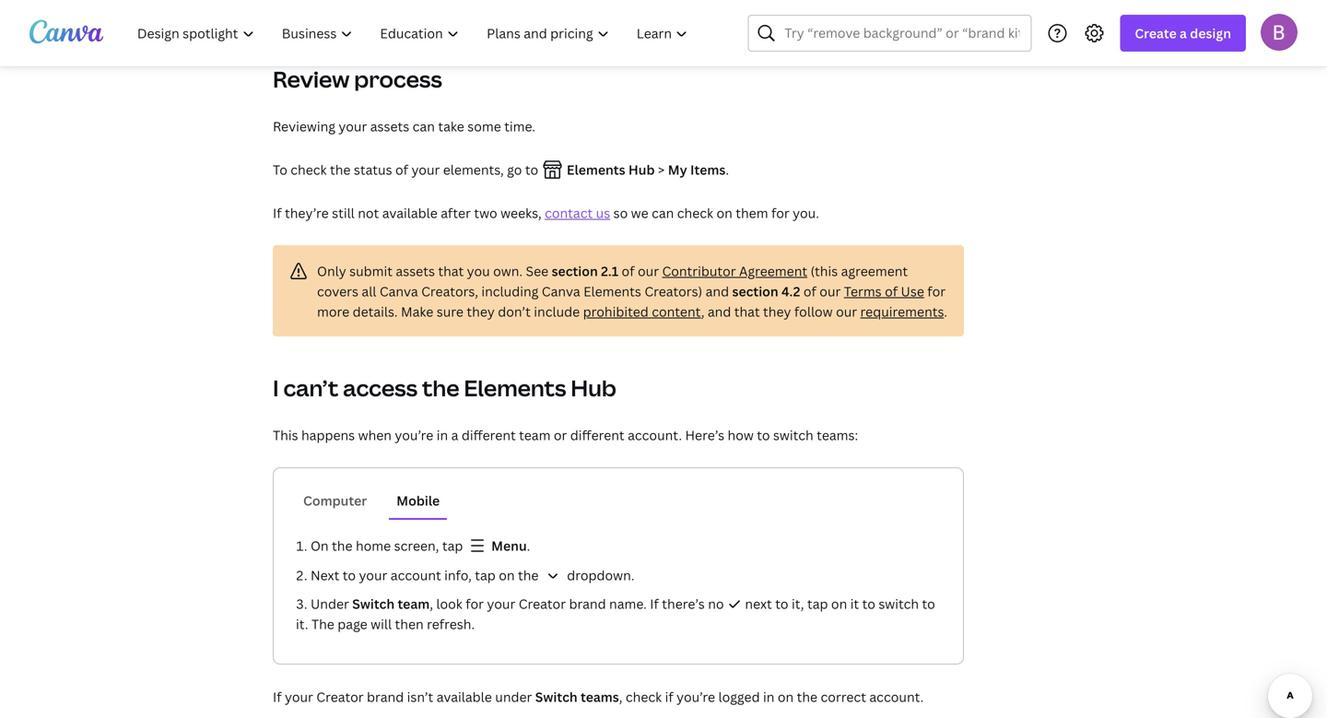 Task type: locate. For each thing, give the bounding box(es) containing it.
make
[[401, 303, 434, 320]]

2 vertical spatial check
[[626, 688, 662, 706]]

2 vertical spatial for
[[466, 595, 484, 613]]

they for sure
[[467, 303, 495, 320]]

elements up us
[[567, 161, 626, 178]]

you're
[[395, 426, 434, 444], [677, 688, 716, 706]]

own.
[[493, 262, 523, 280]]

1 horizontal spatial different
[[571, 426, 625, 444]]

under switch team , look for your creator brand name. if there's no
[[311, 595, 728, 613]]

1 vertical spatial that
[[735, 303, 760, 320]]

that up creators, on the left top of the page
[[438, 262, 464, 280]]

it,
[[792, 595, 805, 613]]

for inside the for more details. make sure they don't include
[[928, 283, 946, 300]]

hub left '>'
[[629, 161, 655, 178]]

elements,
[[443, 161, 504, 178]]

to
[[525, 161, 539, 178], [757, 426, 771, 444], [343, 567, 356, 584], [776, 595, 789, 613], [863, 595, 876, 613], [923, 595, 936, 613]]

2 vertical spatial ,
[[619, 688, 623, 706]]

if
[[273, 204, 282, 222], [650, 595, 659, 613], [273, 688, 282, 706]]

status
[[354, 161, 392, 178]]

0 vertical spatial in
[[437, 426, 448, 444]]

terms
[[844, 283, 882, 300]]

1 horizontal spatial brand
[[569, 595, 606, 613]]

creator down menu in the left bottom of the page
[[519, 595, 566, 613]]

1 vertical spatial creator
[[317, 688, 364, 706]]

different right or
[[571, 426, 625, 444]]

2 they from the left
[[764, 303, 792, 320]]

1 vertical spatial ,
[[430, 595, 433, 613]]

assets
[[370, 118, 410, 135], [396, 262, 435, 280]]

0 horizontal spatial account.
[[628, 426, 682, 444]]

, left if
[[619, 688, 623, 706]]

, down creators)
[[701, 303, 705, 320]]

0 horizontal spatial brand
[[367, 688, 404, 706]]

1 horizontal spatial in
[[764, 688, 775, 706]]

teams:
[[817, 426, 859, 444]]

they down 4.2
[[764, 303, 792, 320]]

check down "> my items ."
[[678, 204, 714, 222]]

for more details. make sure they don't include
[[317, 283, 946, 320]]

1 horizontal spatial creator
[[519, 595, 566, 613]]

0 vertical spatial brand
[[569, 595, 606, 613]]

0 vertical spatial available
[[382, 204, 438, 222]]

1 vertical spatial in
[[764, 688, 775, 706]]

elements down 2.1
[[584, 283, 642, 300]]

in down i can't access the elements hub
[[437, 426, 448, 444]]

check left if
[[626, 688, 662, 706]]

0 vertical spatial that
[[438, 262, 464, 280]]

they right sure
[[467, 303, 495, 320]]

the up under switch team , look for your creator brand name. if there's no
[[518, 567, 539, 584]]

creator
[[519, 595, 566, 613], [317, 688, 364, 706]]

our up creators)
[[638, 262, 659, 280]]

after
[[441, 204, 471, 222]]

if
[[665, 688, 674, 706]]

1 canva from the left
[[380, 283, 418, 300]]

different down i can't access the elements hub
[[462, 426, 516, 444]]

1 horizontal spatial can
[[652, 204, 674, 222]]

0 horizontal spatial ,
[[430, 595, 433, 613]]

create a design button
[[1121, 15, 1247, 52]]

0 horizontal spatial they
[[467, 303, 495, 320]]

your right look
[[487, 595, 516, 613]]

see
[[526, 262, 549, 280]]

it.
[[296, 616, 308, 633]]

can left the take
[[413, 118, 435, 135]]

1 vertical spatial .
[[944, 303, 948, 320]]

2 horizontal spatial ,
[[701, 303, 705, 320]]

for right use
[[928, 283, 946, 300]]

brand left "isn't"
[[367, 688, 404, 706]]

1 they from the left
[[467, 303, 495, 320]]

take
[[438, 118, 465, 135]]

next to your account info, tap on the
[[311, 567, 542, 584]]

tap right it,
[[808, 595, 829, 613]]

hub
[[629, 161, 655, 178], [571, 373, 617, 403]]

1 horizontal spatial account.
[[870, 688, 924, 706]]

1 vertical spatial our
[[820, 283, 841, 300]]

team left or
[[519, 426, 551, 444]]

1 vertical spatial switch
[[879, 595, 919, 613]]

assets for submit
[[396, 262, 435, 280]]

0 horizontal spatial switch
[[774, 426, 814, 444]]

0 vertical spatial for
[[772, 204, 790, 222]]

0 horizontal spatial in
[[437, 426, 448, 444]]

1 vertical spatial section
[[733, 283, 779, 300]]

1 vertical spatial hub
[[571, 373, 617, 403]]

on left them in the top right of the page
[[717, 204, 733, 222]]

1 vertical spatial tap
[[475, 567, 496, 584]]

more
[[317, 303, 350, 320]]

assets up creators, on the left top of the page
[[396, 262, 435, 280]]

1 horizontal spatial that
[[735, 303, 760, 320]]

they for that
[[764, 303, 792, 320]]

assets for your
[[370, 118, 410, 135]]

on
[[311, 537, 329, 555]]

1 horizontal spatial a
[[1180, 24, 1188, 42]]

1 horizontal spatial .
[[726, 161, 729, 178]]

account
[[391, 567, 441, 584]]

can right the we
[[652, 204, 674, 222]]

can
[[413, 118, 435, 135], [652, 204, 674, 222]]

of left use
[[885, 283, 898, 300]]

1 horizontal spatial switch
[[536, 688, 578, 706]]

2 horizontal spatial tap
[[808, 595, 829, 613]]

1 vertical spatial account.
[[870, 688, 924, 706]]

happens
[[302, 426, 355, 444]]

next to it, tap on it to switch to it. the page will then refresh.
[[296, 595, 936, 633]]

0 vertical spatial section
[[552, 262, 598, 280]]

account. right the correct
[[870, 688, 924, 706]]

2 vertical spatial tap
[[808, 595, 829, 613]]

0 vertical spatial hub
[[629, 161, 655, 178]]

when
[[358, 426, 392, 444]]

1 horizontal spatial for
[[772, 204, 790, 222]]

0 vertical spatial elements
[[567, 161, 626, 178]]

on
[[717, 204, 733, 222], [499, 567, 515, 584], [832, 595, 848, 613], [778, 688, 794, 706]]

account. left here's
[[628, 426, 682, 444]]

1 horizontal spatial switch
[[879, 595, 919, 613]]

your down the it.
[[285, 688, 313, 706]]

0 vertical spatial creator
[[519, 595, 566, 613]]

>
[[658, 161, 665, 178]]

0 horizontal spatial a
[[451, 426, 459, 444]]

tap
[[443, 537, 463, 555], [475, 567, 496, 584], [808, 595, 829, 613]]

0 vertical spatial and
[[706, 283, 729, 300]]

1 horizontal spatial they
[[764, 303, 792, 320]]

available
[[382, 204, 438, 222], [437, 688, 492, 706]]

they
[[467, 303, 495, 320], [764, 303, 792, 320]]

on left the it
[[832, 595, 848, 613]]

creators)
[[645, 283, 703, 300]]

2 vertical spatial .
[[527, 537, 531, 555]]

computer button
[[296, 483, 375, 518]]

all
[[362, 283, 377, 300]]

0 horizontal spatial canva
[[380, 283, 418, 300]]

0 horizontal spatial team
[[398, 595, 430, 613]]

and inside (this agreement covers all canva creators, including canva elements creators) and
[[706, 283, 729, 300]]

for left you.
[[772, 204, 790, 222]]

requirements
[[861, 303, 944, 320]]

for
[[772, 204, 790, 222], [928, 283, 946, 300], [466, 595, 484, 613]]

0 horizontal spatial different
[[462, 426, 516, 444]]

review
[[273, 64, 350, 94]]

switch inside next to it, tap on it to switch to it. the page will then refresh.
[[879, 595, 919, 613]]

switch up the will
[[352, 595, 395, 613]]

canva
[[380, 283, 418, 300], [542, 283, 581, 300]]

the left status
[[330, 161, 351, 178]]

a left design
[[1180, 24, 1188, 42]]

0 vertical spatial assets
[[370, 118, 410, 135]]

2 vertical spatial if
[[273, 688, 282, 706]]

you're right if
[[677, 688, 716, 706]]

1 horizontal spatial check
[[626, 688, 662, 706]]

switch left teams:
[[774, 426, 814, 444]]

canva up 'make' at the top of page
[[380, 283, 418, 300]]

there's
[[662, 595, 705, 613]]

your
[[339, 118, 367, 135], [412, 161, 440, 178], [359, 567, 388, 584], [487, 595, 516, 613], [285, 688, 313, 706]]

available right "isn't"
[[437, 688, 492, 706]]

tap up "info,"
[[443, 537, 463, 555]]

name.
[[610, 595, 647, 613]]

2 different from the left
[[571, 426, 625, 444]]

creators,
[[422, 283, 479, 300]]

2 horizontal spatial for
[[928, 283, 946, 300]]

for right look
[[466, 595, 484, 613]]

a down i can't access the elements hub
[[451, 426, 459, 444]]

in right logged
[[764, 688, 775, 706]]

that down contributor agreement link
[[735, 303, 760, 320]]

check right to
[[291, 161, 327, 178]]

computer
[[303, 492, 367, 509]]

dropdown.
[[567, 567, 635, 584]]

team up then
[[398, 595, 430, 613]]

terms of use link
[[844, 283, 925, 300]]

1 horizontal spatial you're
[[677, 688, 716, 706]]

creator down page
[[317, 688, 364, 706]]

switch right the it
[[879, 595, 919, 613]]

hub up this happens when you're in a different team or different account. here's how to switch teams: at the bottom
[[571, 373, 617, 403]]

1 vertical spatial switch
[[536, 688, 578, 706]]

brand down dropdown.
[[569, 595, 606, 613]]

available right not
[[382, 204, 438, 222]]

1 vertical spatial you're
[[677, 688, 716, 706]]

the left the correct
[[797, 688, 818, 706]]

our down terms
[[836, 303, 858, 320]]

then
[[395, 616, 424, 633]]

tap inside next to it, tap on it to switch to it. the page will then refresh.
[[808, 595, 829, 613]]

brand
[[569, 595, 606, 613], [367, 688, 404, 706]]

weeks,
[[501, 204, 542, 222]]

can't
[[284, 373, 339, 403]]

0 vertical spatial account.
[[628, 426, 682, 444]]

time.
[[505, 118, 536, 135]]

go
[[507, 161, 522, 178]]

0 horizontal spatial you're
[[395, 426, 434, 444]]

no
[[708, 595, 724, 613]]

and right content
[[708, 303, 732, 320]]

your left elements,
[[412, 161, 440, 178]]

0 horizontal spatial section
[[552, 262, 598, 280]]

0 horizontal spatial hub
[[571, 373, 617, 403]]

elements hub
[[564, 161, 655, 178]]

1 horizontal spatial canva
[[542, 283, 581, 300]]

0 vertical spatial tap
[[443, 537, 463, 555]]

2 horizontal spatial check
[[678, 204, 714, 222]]

1 vertical spatial for
[[928, 283, 946, 300]]

elements up or
[[464, 373, 567, 403]]

section left 2.1
[[552, 262, 598, 280]]

my
[[668, 161, 688, 178]]

prohibited
[[583, 303, 649, 320]]

1 horizontal spatial hub
[[629, 161, 655, 178]]

1 vertical spatial elements
[[584, 283, 642, 300]]

canva down only submit assets that you own. see section 2.1 of our contributor agreement
[[542, 283, 581, 300]]

0 horizontal spatial tap
[[443, 537, 463, 555]]

and down contributor agreement link
[[706, 283, 729, 300]]

items
[[691, 161, 726, 178]]

switch right under
[[536, 688, 578, 706]]

0 vertical spatial ,
[[701, 303, 705, 320]]

prohibited content , and that they follow our requirements .
[[583, 303, 948, 320]]

and
[[706, 283, 729, 300], [708, 303, 732, 320]]

1 vertical spatial and
[[708, 303, 732, 320]]

if your creator brand isn't available under switch teams , check if you're logged in on the correct account.
[[273, 688, 924, 706]]

our down (this
[[820, 283, 841, 300]]

0 vertical spatial check
[[291, 161, 327, 178]]

1 vertical spatial assets
[[396, 262, 435, 280]]

1 horizontal spatial tap
[[475, 567, 496, 584]]

0 vertical spatial can
[[413, 118, 435, 135]]

1 vertical spatial available
[[437, 688, 492, 706]]

, left look
[[430, 595, 433, 613]]

they inside the for more details. make sure they don't include
[[467, 303, 495, 320]]

section up prohibited content , and that they follow our requirements . in the top of the page
[[733, 283, 779, 300]]

the right on
[[332, 537, 353, 555]]

1 vertical spatial check
[[678, 204, 714, 222]]

tap right "info,"
[[475, 567, 496, 584]]

1 horizontal spatial ,
[[619, 688, 623, 706]]

you're right when
[[395, 426, 434, 444]]

0 vertical spatial a
[[1180, 24, 1188, 42]]

0 vertical spatial if
[[273, 204, 282, 222]]

our
[[638, 262, 659, 280], [820, 283, 841, 300], [836, 303, 858, 320]]

assets up status
[[370, 118, 410, 135]]

0 vertical spatial team
[[519, 426, 551, 444]]

0 vertical spatial switch
[[352, 595, 395, 613]]



Task type: describe. For each thing, give the bounding box(es) containing it.
i
[[273, 373, 279, 403]]

of right status
[[396, 161, 409, 178]]

only submit assets that you own. see section 2.1 of our contributor agreement
[[317, 262, 808, 280]]

1 vertical spatial a
[[451, 426, 459, 444]]

use
[[901, 283, 925, 300]]

to check the status of your elements, go to
[[273, 161, 542, 178]]

look
[[437, 595, 463, 613]]

reviewing
[[273, 118, 336, 135]]

include
[[534, 303, 580, 320]]

0 horizontal spatial switch
[[352, 595, 395, 613]]

0 horizontal spatial creator
[[317, 688, 364, 706]]

page
[[338, 616, 368, 633]]

so
[[614, 204, 628, 222]]

(this
[[811, 262, 838, 280]]

on right logged
[[778, 688, 794, 706]]

create
[[1135, 24, 1177, 42]]

> my items .
[[655, 161, 729, 178]]

if they're still not available after two weeks, contact us so we can check on them for you.
[[273, 204, 820, 222]]

bob builder image
[[1261, 14, 1298, 50]]

menu
[[489, 537, 527, 555]]

contributor agreement link
[[663, 262, 808, 280]]

under
[[311, 595, 349, 613]]

mobile
[[397, 492, 440, 509]]

info,
[[445, 567, 472, 584]]

isn't
[[407, 688, 434, 706]]

refresh.
[[427, 616, 475, 633]]

section 4.2 of our terms of use
[[733, 283, 925, 300]]

reviewing your assets can take some time.
[[273, 118, 536, 135]]

only
[[317, 262, 346, 280]]

top level navigation element
[[125, 15, 704, 52]]

your down home at the bottom left of the page
[[359, 567, 388, 584]]

0 vertical spatial switch
[[774, 426, 814, 444]]

of right 4.2
[[804, 283, 817, 300]]

agreement
[[740, 262, 808, 280]]

under
[[495, 688, 532, 706]]

0 vertical spatial our
[[638, 262, 659, 280]]

review process
[[273, 64, 442, 94]]

0 horizontal spatial .
[[527, 537, 531, 555]]

mobile button
[[389, 483, 447, 518]]

to
[[273, 161, 288, 178]]

submit
[[350, 262, 393, 280]]

here's
[[686, 426, 725, 444]]

0 horizontal spatial check
[[291, 161, 327, 178]]

still
[[332, 204, 355, 222]]

1 vertical spatial can
[[652, 204, 674, 222]]

0 horizontal spatial for
[[466, 595, 484, 613]]

some
[[468, 118, 501, 135]]

we
[[631, 204, 649, 222]]

logged
[[719, 688, 760, 706]]

teams
[[581, 688, 619, 706]]

if for if your creator brand isn't available under
[[273, 688, 282, 706]]

your down review process
[[339, 118, 367, 135]]

including
[[482, 283, 539, 300]]

1 different from the left
[[462, 426, 516, 444]]

0 horizontal spatial that
[[438, 262, 464, 280]]

don't
[[498, 303, 531, 320]]

i can't access the elements hub
[[273, 373, 617, 403]]

on the home screen, tap
[[311, 537, 466, 555]]

follow
[[795, 303, 833, 320]]

2 canva from the left
[[542, 283, 581, 300]]

2.1
[[601, 262, 619, 280]]

2 vertical spatial our
[[836, 303, 858, 320]]

elements inside (this agreement covers all canva creators, including canva elements creators) and
[[584, 283, 642, 300]]

agreement
[[842, 262, 908, 280]]

on down menu in the left bottom of the page
[[499, 567, 515, 584]]

0 vertical spatial you're
[[395, 426, 434, 444]]

of right 2.1
[[622, 262, 635, 280]]

sure
[[437, 303, 464, 320]]

a inside create a design dropdown button
[[1180, 24, 1188, 42]]

0 vertical spatial .
[[726, 161, 729, 178]]

home
[[356, 537, 391, 555]]

on inside next to it, tap on it to switch to it. the page will then refresh.
[[832, 595, 848, 613]]

the right access
[[422, 373, 460, 403]]

covers
[[317, 283, 359, 300]]

contributor
[[663, 262, 736, 280]]

two
[[474, 204, 498, 222]]

contact
[[545, 204, 593, 222]]

if for if they're still not available after two weeks,
[[273, 204, 282, 222]]

details.
[[353, 303, 398, 320]]

contact us link
[[545, 204, 611, 222]]

you
[[467, 262, 490, 280]]

access
[[343, 373, 418, 403]]

they're
[[285, 204, 329, 222]]

2 vertical spatial elements
[[464, 373, 567, 403]]

prohibited content link
[[583, 303, 701, 320]]

1 horizontal spatial team
[[519, 426, 551, 444]]

correct
[[821, 688, 867, 706]]

1 horizontal spatial section
[[733, 283, 779, 300]]

0 horizontal spatial can
[[413, 118, 435, 135]]

next
[[311, 567, 340, 584]]

Try "remove background" or "brand kit" search field
[[785, 16, 1020, 51]]

the
[[312, 616, 335, 633]]

content
[[652, 303, 701, 320]]

requirements link
[[861, 303, 944, 320]]

2 horizontal spatial .
[[944, 303, 948, 320]]

them
[[736, 204, 769, 222]]

next
[[745, 595, 773, 613]]

design
[[1191, 24, 1232, 42]]

4.2
[[782, 283, 801, 300]]

1 vertical spatial team
[[398, 595, 430, 613]]

1 vertical spatial if
[[650, 595, 659, 613]]



Task type: vqa. For each thing, say whether or not it's contained in the screenshot.
account.
yes



